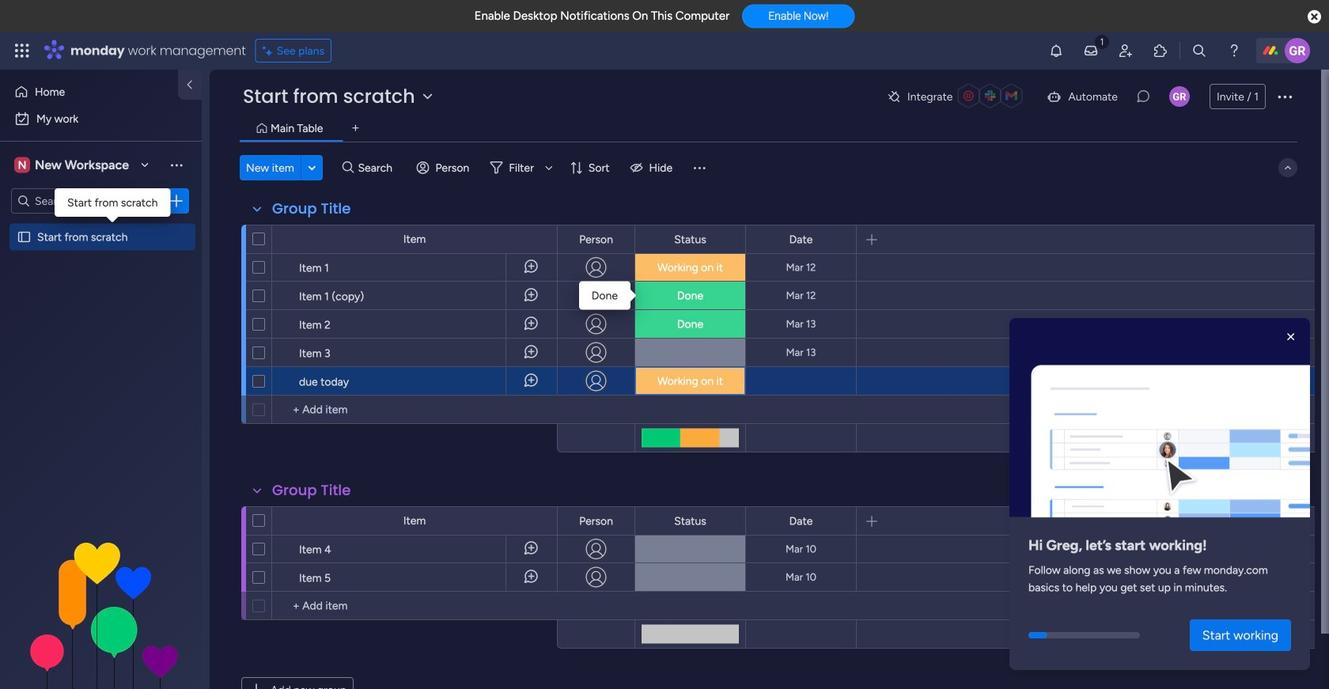 Task type: locate. For each thing, give the bounding box(es) containing it.
1 vertical spatial + add item text field
[[280, 597, 550, 616]]

greg robinson image down dapulse close icon
[[1285, 38, 1310, 63]]

list box
[[0, 220, 202, 464]]

0 vertical spatial + add item text field
[[280, 400, 550, 419]]

0 horizontal spatial lottie animation element
[[0, 529, 202, 689]]

progress bar
[[1029, 632, 1047, 639]]

search everything image
[[1192, 43, 1208, 59]]

close image
[[1284, 329, 1299, 345]]

None field
[[268, 199, 355, 219], [575, 231, 617, 248], [670, 231, 710, 248], [786, 231, 817, 248], [268, 480, 355, 501], [575, 512, 617, 530], [670, 512, 710, 530], [786, 512, 817, 530], [268, 199, 355, 219], [575, 231, 617, 248], [670, 231, 710, 248], [786, 231, 817, 248], [268, 480, 355, 501], [575, 512, 617, 530], [670, 512, 710, 530], [786, 512, 817, 530]]

arrow down image
[[540, 158, 559, 177]]

monday marketplace image
[[1153, 43, 1169, 59]]

Search field
[[354, 157, 402, 179]]

0 vertical spatial lottie animation element
[[1010, 318, 1310, 517]]

help image
[[1227, 43, 1242, 59]]

workspace selection element
[[11, 152, 136, 178]]

1 horizontal spatial greg robinson image
[[1285, 38, 1310, 63]]

greg robinson image right start a board discussion image
[[1170, 86, 1190, 107]]

tab list
[[240, 116, 1298, 142]]

start a board discussion image
[[1136, 89, 1151, 104]]

option
[[9, 79, 169, 104], [9, 106, 192, 131], [0, 223, 202, 226]]

notifications image
[[1049, 43, 1064, 59]]

0 vertical spatial greg robinson image
[[1285, 38, 1310, 63]]

2 + add item text field from the top
[[280, 597, 550, 616]]

1 vertical spatial greg robinson image
[[1170, 86, 1190, 107]]

+ Add item text field
[[280, 400, 550, 419], [280, 597, 550, 616]]

tab
[[343, 116, 368, 141]]

1 vertical spatial option
[[9, 106, 192, 131]]

dapulse close image
[[1308, 9, 1322, 25]]

lottie animation element
[[1010, 318, 1310, 517], [0, 529, 202, 689]]

1 vertical spatial lottie animation element
[[0, 529, 202, 689]]

0 vertical spatial option
[[9, 79, 169, 104]]

public board image
[[17, 229, 32, 244]]

1 horizontal spatial lottie animation element
[[1010, 318, 1310, 517]]

1 image
[[1095, 32, 1109, 50]]

greg robinson image
[[1285, 38, 1310, 63], [1170, 86, 1190, 107]]



Task type: describe. For each thing, give the bounding box(es) containing it.
menu image
[[692, 160, 708, 176]]

0 horizontal spatial greg robinson image
[[1170, 86, 1190, 107]]

2 vertical spatial option
[[0, 223, 202, 226]]

add view image
[[352, 122, 359, 134]]

angle down image
[[308, 162, 316, 174]]

Search in workspace field
[[33, 192, 132, 210]]

see plans image
[[262, 42, 277, 60]]

v2 search image
[[342, 159, 354, 177]]

invite members image
[[1118, 43, 1134, 59]]

collapse image
[[1282, 161, 1295, 174]]

1 + add item text field from the top
[[280, 400, 550, 419]]

update feed image
[[1083, 43, 1099, 59]]

menu image
[[169, 157, 184, 173]]

options image
[[169, 193, 184, 209]]

select product image
[[14, 43, 30, 59]]

lottie animation image
[[0, 529, 202, 689]]

options image
[[1276, 87, 1295, 106]]



Task type: vqa. For each thing, say whether or not it's contained in the screenshot.
bottom PROJECT MANAGEMENT
no



